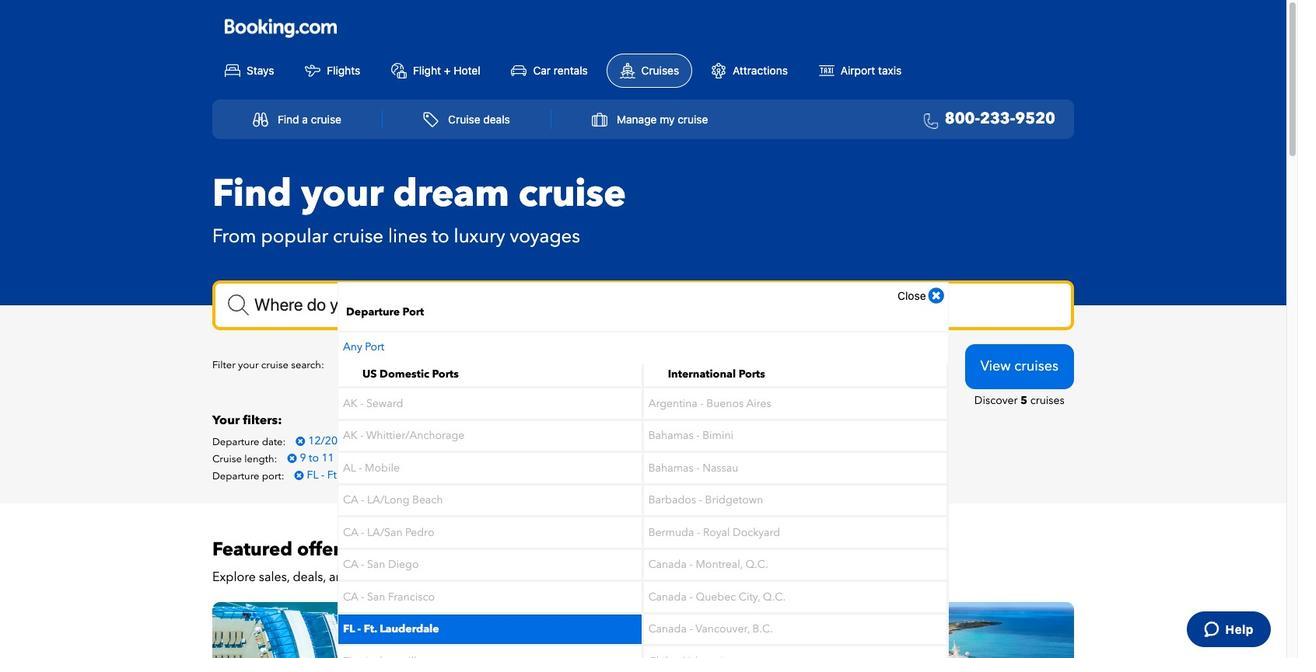 Task type: locate. For each thing, give the bounding box(es) containing it.
canada - vancouver, b.c. button
[[644, 615, 947, 645]]

ak up nights
[[343, 429, 357, 444]]

quebec
[[696, 590, 736, 605]]

cruise line
[[742, 360, 797, 375]]

your for filter
[[238, 359, 259, 373]]

1 vertical spatial canada
[[649, 590, 687, 605]]

1 vertical spatial departure port
[[610, 360, 687, 375]]

ft. inside "fl - ft. lauderdale" link
[[327, 468, 339, 483]]

9 to 11 nights
[[300, 451, 370, 466]]

1 vertical spatial to
[[309, 451, 319, 466]]

cruise right my
[[678, 113, 708, 126]]

canada inside canada - montreal, q.c. button
[[649, 558, 687, 573]]

- for bermuda - royal dockyard button
[[697, 526, 700, 540]]

2 vertical spatial cruise
[[212, 453, 242, 467]]

ca - la/san pedro button
[[338, 518, 642, 548]]

bridgetown
[[705, 493, 763, 508]]

departure port button
[[598, 351, 711, 384]]

cruise inside cruise deals link
[[448, 113, 480, 126]]

0 vertical spatial port
[[403, 305, 424, 320]]

fl - ft. lauderdale
[[307, 468, 398, 483], [343, 622, 439, 637]]

- left la/long
[[361, 493, 364, 508]]

0 vertical spatial lauderdale
[[342, 468, 398, 483]]

la/long
[[367, 493, 410, 508]]

9520
[[1015, 108, 1056, 129]]

filter your cruise search:
[[212, 359, 324, 373]]

fl - ft. lauderdale for the fl - ft. lauderdale button
[[343, 622, 439, 637]]

None field
[[212, 281, 1074, 330]]

2 ca from the top
[[343, 526, 358, 540]]

0 vertical spatial cruise
[[448, 113, 480, 126]]

9
[[300, 451, 306, 466]]

cruise up voyages
[[519, 168, 626, 220]]

ak - seward
[[343, 396, 403, 411]]

- up nights
[[360, 429, 364, 444]]

ca inside ca - la/san pedro button
[[343, 526, 358, 540]]

1 horizontal spatial departure port
[[610, 360, 687, 375]]

bahamas for bahamas - bimini
[[649, 429, 694, 444]]

canada for canada - quebec city, q.c.
[[649, 590, 687, 605]]

ca for ca - san diego
[[343, 558, 358, 573]]

q.c. right city,
[[763, 590, 786, 605]]

2 san from the top
[[367, 590, 385, 605]]

cruise inside cruise line button
[[742, 360, 774, 375]]

1 san from the top
[[367, 558, 385, 573]]

bahamas - bimini
[[649, 429, 734, 444]]

- for ak - seward button
[[360, 396, 364, 411]]

1 bahamas from the top
[[649, 429, 694, 444]]

3 canada from the top
[[649, 622, 687, 637]]

airport taxis link
[[806, 54, 914, 87]]

find inside travel menu navigation
[[278, 113, 299, 126]]

cruise for cruise line
[[742, 360, 774, 375]]

cruise right a in the left of the page
[[311, 113, 342, 126]]

times circle image inside "fl - ft. lauderdale" link
[[294, 470, 304, 481]]

1 vertical spatial cruises
[[1030, 393, 1065, 408]]

- left la/san
[[361, 526, 364, 540]]

find
[[278, 113, 299, 126], [212, 168, 292, 220]]

2 ports from the left
[[739, 367, 765, 382]]

1 ak from the top
[[343, 396, 357, 411]]

1 canada from the top
[[649, 558, 687, 573]]

date
[[421, 360, 443, 375]]

from
[[212, 224, 256, 249]]

find left a in the left of the page
[[278, 113, 299, 126]]

fl - ft. lauderdale down nights
[[307, 468, 398, 483]]

0 horizontal spatial departure port
[[346, 305, 424, 320]]

lauderdale down nights
[[342, 468, 398, 483]]

cruise up the departure port:
[[212, 453, 242, 467]]

dream
[[393, 168, 509, 220]]

1 vertical spatial your
[[238, 359, 259, 373]]

find up from
[[212, 168, 292, 220]]

cruise for cruise length:
[[212, 453, 242, 467]]

- down 'special'
[[361, 590, 364, 605]]

fl for the fl - ft. lauderdale button
[[343, 622, 355, 637]]

canada left vancouver,
[[649, 622, 687, 637]]

departure port up the argentina
[[610, 360, 687, 375]]

0 horizontal spatial your
[[238, 359, 259, 373]]

diego
[[388, 558, 419, 573]]

12/27/2023
[[376, 434, 434, 449]]

ca inside ca - san diego button
[[343, 558, 358, 573]]

4 ca from the top
[[343, 590, 358, 605]]

2 horizontal spatial cruise
[[742, 360, 774, 375]]

canada left quebec
[[649, 590, 687, 605]]

- left montreal,
[[690, 558, 693, 573]]

ak inside the ak - whittier/anchorage button
[[343, 429, 357, 444]]

your
[[212, 412, 240, 429]]

canada inside 'canada - quebec city, q.c.' button
[[649, 590, 687, 605]]

1 vertical spatial lauderdale
[[380, 622, 439, 637]]

nights
[[337, 451, 370, 466]]

lauderdale for "fl - ft. lauderdale" link in the left of the page
[[342, 468, 398, 483]]

- left buenos
[[700, 396, 704, 411]]

q.c. down dockyard
[[746, 558, 768, 573]]

- up al - mobile at the left bottom of the page
[[370, 434, 373, 449]]

1 horizontal spatial ft.
[[364, 622, 377, 637]]

1 horizontal spatial your
[[301, 168, 384, 220]]

bahamas - bimini button
[[644, 421, 947, 451]]

9 to 11 nights link
[[280, 450, 377, 467]]

ft.
[[327, 468, 339, 483], [364, 622, 377, 637]]

search:
[[291, 359, 324, 373]]

0 vertical spatial san
[[367, 558, 385, 573]]

times circle image inside the 12/20/2023 - 12/27/2023 link
[[296, 436, 305, 447]]

ft. for "fl - ft. lauderdale" link in the left of the page
[[327, 468, 339, 483]]

to right lines
[[432, 224, 449, 249]]

- down ca - san francisco
[[358, 622, 361, 637]]

expand image
[[687, 362, 699, 373]]

san for diego
[[367, 558, 385, 573]]

voyages
[[510, 224, 580, 249]]

- left bimini
[[696, 429, 700, 444]]

times circle image down 9 on the bottom left
[[294, 470, 304, 481]]

1 ports from the left
[[432, 367, 459, 382]]

stays
[[247, 63, 274, 77]]

1 vertical spatial fl - ft. lauderdale
[[343, 622, 439, 637]]

departure port
[[346, 305, 424, 320], [610, 360, 687, 375]]

port up departure date button
[[403, 305, 424, 320]]

fl down '9 to 11 nights' link
[[307, 468, 318, 483]]

discover 5 cruises
[[975, 393, 1065, 408]]

12/20/2023 - 12/27/2023 link
[[288, 433, 442, 450]]

san for francisco
[[367, 590, 385, 605]]

3 ca from the top
[[343, 558, 358, 573]]

your inside find your dream cruise from popular cruise lines to luxury voyages
[[301, 168, 384, 220]]

0 vertical spatial ak
[[343, 396, 357, 411]]

cruises right 5
[[1030, 393, 1065, 408]]

- left 'nassau'
[[696, 461, 700, 476]]

1 vertical spatial ft.
[[364, 622, 377, 637]]

1 vertical spatial port
[[664, 360, 685, 375]]

1 vertical spatial cruise
[[742, 360, 774, 375]]

1 vertical spatial find
[[212, 168, 292, 220]]

0 vertical spatial your
[[301, 168, 384, 220]]

us
[[363, 367, 377, 382]]

lauderdale inside button
[[380, 622, 439, 637]]

1 horizontal spatial port
[[664, 360, 685, 375]]

ft. for the fl - ft. lauderdale button
[[364, 622, 377, 637]]

attractions link
[[699, 54, 800, 87]]

0 vertical spatial fl - ft. lauderdale
[[307, 468, 398, 483]]

fl inside button
[[343, 622, 355, 637]]

fl down ca - san francisco
[[343, 622, 355, 637]]

car rentals link
[[499, 54, 600, 87]]

departure port:
[[212, 470, 284, 484]]

explore
[[212, 569, 256, 586]]

departure for "fl - ft. lauderdale" link in the left of the page
[[212, 470, 259, 484]]

canada inside canada - vancouver, b.c. button
[[649, 622, 687, 637]]

departure
[[346, 305, 400, 320], [367, 360, 418, 375], [610, 360, 661, 375], [212, 435, 259, 449], [212, 470, 259, 484]]

find for your
[[212, 168, 292, 220]]

cruises
[[1015, 357, 1059, 376], [1030, 393, 1065, 408]]

ak - whittier/anchorage button
[[338, 421, 642, 451]]

1 ca from the top
[[343, 493, 358, 508]]

us domestic ports
[[363, 367, 459, 382]]

ak left seward
[[343, 396, 357, 411]]

1 vertical spatial san
[[367, 590, 385, 605]]

cruise left search: on the left
[[261, 359, 289, 373]]

canada down bermuda
[[649, 558, 687, 573]]

- left seward
[[360, 396, 364, 411]]

departure date button
[[355, 351, 470, 384]]

800-
[[945, 108, 980, 129]]

ft. down ca - san francisco
[[364, 622, 377, 637]]

to right 9 on the bottom left
[[309, 451, 319, 466]]

- for ca - la/long beach button
[[361, 493, 364, 508]]

canada for canada - montreal, q.c.
[[649, 558, 687, 573]]

0 vertical spatial bahamas
[[649, 429, 694, 444]]

- for al - mobile button
[[359, 461, 362, 476]]

- for ca - la/san pedro button
[[361, 526, 364, 540]]

Where do you want to cruise? text field
[[212, 281, 1074, 330]]

cruise left line
[[742, 360, 774, 375]]

ports
[[432, 367, 459, 382], [739, 367, 765, 382]]

2 vertical spatial canada
[[649, 622, 687, 637]]

ca - san francisco button
[[338, 583, 642, 613]]

- for "fl - ft. lauderdale" link in the left of the page
[[321, 468, 325, 483]]

- for bahamas - nassau button
[[696, 461, 700, 476]]

ca - la/long beach button
[[338, 486, 642, 516]]

0 vertical spatial fl
[[307, 468, 318, 483]]

1 horizontal spatial cruise
[[448, 113, 480, 126]]

1 vertical spatial bahamas
[[649, 461, 694, 476]]

- left royal
[[697, 526, 700, 540]]

- left vancouver,
[[690, 622, 693, 637]]

port
[[403, 305, 424, 320], [664, 360, 685, 375]]

- right and
[[361, 558, 364, 573]]

bahamas - nassau button
[[644, 454, 947, 483]]

- down '9 to 11 nights' link
[[321, 468, 325, 483]]

departure date
[[367, 360, 446, 375]]

to
[[432, 224, 449, 249], [309, 451, 319, 466]]

1 vertical spatial times circle image
[[296, 436, 305, 447]]

stays link
[[212, 54, 287, 87]]

1 vertical spatial fl
[[343, 622, 355, 637]]

2 ak from the top
[[343, 429, 357, 444]]

0 vertical spatial canada
[[649, 558, 687, 573]]

2 canada from the top
[[649, 590, 687, 605]]

dockyard
[[733, 526, 780, 540]]

find inside find your dream cruise from popular cruise lines to luxury voyages
[[212, 168, 292, 220]]

departure for close link
[[346, 305, 400, 320]]

your right filter in the left of the page
[[238, 359, 259, 373]]

2 bahamas from the top
[[649, 461, 694, 476]]

ak
[[343, 396, 357, 411], [343, 429, 357, 444]]

- for canada - montreal, q.c. button
[[690, 558, 693, 573]]

2 vertical spatial times circle image
[[294, 470, 304, 481]]

0 vertical spatial ft.
[[327, 468, 339, 483]]

ft. down 9 to 11 nights
[[327, 468, 339, 483]]

to inside find your dream cruise from popular cruise lines to luxury voyages
[[432, 224, 449, 249]]

- right al
[[359, 461, 362, 476]]

- right barbados
[[699, 493, 703, 508]]

find a cruise
[[278, 113, 342, 126]]

flights link
[[293, 54, 373, 87]]

bimini
[[703, 429, 734, 444]]

san left diego
[[367, 558, 385, 573]]

san down 'special'
[[367, 590, 385, 605]]

ft. inside the fl - ft. lauderdale button
[[364, 622, 377, 637]]

0 horizontal spatial ports
[[432, 367, 459, 382]]

al - mobile
[[343, 461, 400, 476]]

0 horizontal spatial port
[[403, 305, 424, 320]]

fl - ft. lauderdale inside button
[[343, 622, 439, 637]]

your up popular
[[301, 168, 384, 220]]

- inside button
[[697, 526, 700, 540]]

cruise left deals
[[448, 113, 480, 126]]

port left expand icon on the bottom of page
[[664, 360, 685, 375]]

airport
[[841, 63, 875, 77]]

0 vertical spatial times circle image
[[929, 287, 944, 305]]

1 horizontal spatial ports
[[739, 367, 765, 382]]

0 horizontal spatial ft.
[[327, 468, 339, 483]]

cruise for manage my cruise
[[678, 113, 708, 126]]

fl for "fl - ft. lauderdale" link in the left of the page
[[307, 468, 318, 483]]

times circle image up 9 on the bottom left
[[296, 436, 305, 447]]

find a cruise link
[[236, 104, 358, 135]]

cruise inside dropdown button
[[678, 113, 708, 126]]

1 vertical spatial ak
[[343, 429, 357, 444]]

cruise left lines
[[333, 224, 384, 249]]

- for argentina - buenos aires button
[[700, 396, 704, 411]]

view cruises
[[981, 357, 1059, 376]]

cruise for find a cruise
[[311, 113, 342, 126]]

san
[[367, 558, 385, 573], [367, 590, 385, 605]]

cruises up 5
[[1015, 357, 1059, 376]]

0 horizontal spatial cruise
[[212, 453, 242, 467]]

bahamas for bahamas - nassau
[[649, 461, 694, 476]]

ca for ca - la/san pedro
[[343, 526, 358, 540]]

fl - ft. lauderdale down ca - san francisco
[[343, 622, 439, 637]]

ca inside ca - san francisco button
[[343, 590, 358, 605]]

ak inside ak - seward button
[[343, 396, 357, 411]]

1 horizontal spatial fl
[[343, 622, 355, 637]]

0 vertical spatial find
[[278, 113, 299, 126]]

ca inside ca - la/long beach button
[[343, 493, 358, 508]]

bahamas down the argentina
[[649, 429, 694, 444]]

times circle image
[[287, 453, 297, 464]]

deals
[[483, 113, 510, 126]]

canada - quebec city, q.c. button
[[644, 583, 947, 613]]

0 horizontal spatial to
[[309, 451, 319, 466]]

b.c.
[[753, 622, 773, 637]]

cruise
[[448, 113, 480, 126], [742, 360, 774, 375], [212, 453, 242, 467]]

times circle image
[[929, 287, 944, 305], [296, 436, 305, 447], [294, 470, 304, 481]]

times circle image right close
[[929, 287, 944, 305]]

0 horizontal spatial fl
[[307, 468, 318, 483]]

lauderdale down francisco at the left bottom
[[380, 622, 439, 637]]

0 vertical spatial to
[[432, 224, 449, 249]]

ca - san diego
[[343, 558, 419, 573]]

1 horizontal spatial to
[[432, 224, 449, 249]]

departure port up port on the bottom left of the page
[[346, 305, 424, 320]]

bahamas up barbados
[[649, 461, 694, 476]]

times circle image for 12/20/2023 - 12/27/2023
[[296, 436, 305, 447]]

- left quebec
[[690, 590, 693, 605]]

departure for the 12/20/2023 - 12/27/2023 link
[[212, 435, 259, 449]]

line
[[776, 360, 794, 375]]

- for ca - san francisco button
[[361, 590, 364, 605]]

departure port inside button
[[610, 360, 687, 375]]



Task type: vqa. For each thing, say whether or not it's contained in the screenshot.
deals, at left bottom
yes



Task type: describe. For each thing, give the bounding box(es) containing it.
close link
[[898, 287, 944, 305]]

cruise sale image
[[212, 603, 636, 659]]

barbados
[[649, 493, 696, 508]]

canada - montreal, q.c.
[[649, 558, 768, 573]]

any port button
[[338, 333, 948, 363]]

bermuda
[[649, 526, 694, 540]]

233-
[[980, 108, 1015, 129]]

lines
[[388, 224, 427, 249]]

special
[[354, 569, 394, 586]]

cruise deals
[[448, 113, 510, 126]]

international ports
[[668, 367, 765, 382]]

port inside button
[[664, 360, 685, 375]]

montreal,
[[696, 558, 743, 573]]

- for the 12/20/2023 - 12/27/2023 link
[[370, 434, 373, 449]]

- for the ak - whittier/anchorage button
[[360, 429, 364, 444]]

- for ca - san diego button
[[361, 558, 364, 573]]

lauderdale for the fl - ft. lauderdale button
[[380, 622, 439, 637]]

international
[[668, 367, 736, 382]]

bahamas - nassau
[[649, 461, 739, 476]]

flights
[[327, 63, 360, 77]]

discover
[[975, 393, 1018, 408]]

ak for ak - seward
[[343, 396, 357, 411]]

view
[[981, 357, 1011, 376]]

ak - seward button
[[338, 389, 642, 419]]

bermuda - royal dockyard button
[[644, 518, 947, 548]]

booking.com home image
[[225, 18, 337, 39]]

your filters:
[[212, 412, 282, 429]]

featured
[[212, 537, 293, 563]]

promotions
[[397, 569, 463, 586]]

seward
[[366, 396, 403, 411]]

expand image
[[446, 362, 458, 373]]

canada for canada - vancouver, b.c.
[[649, 622, 687, 637]]

al
[[343, 461, 356, 476]]

ca - san diego button
[[338, 550, 642, 580]]

ca for ca - san francisco
[[343, 590, 358, 605]]

cruise for cruise deals
[[448, 113, 480, 126]]

ca - san francisco
[[343, 590, 435, 605]]

cruise deals link
[[407, 104, 527, 135]]

800-233-9520 link
[[918, 108, 1056, 131]]

barbados - bridgetown button
[[644, 486, 947, 516]]

cruise for filter your cruise search:
[[261, 359, 289, 373]]

- for bahamas - bimini button
[[696, 429, 700, 444]]

argentina
[[649, 396, 698, 411]]

barbados - bridgetown
[[649, 493, 763, 508]]

port
[[365, 340, 384, 355]]

domestic
[[380, 367, 429, 382]]

luxury
[[454, 224, 505, 249]]

nassau
[[703, 461, 739, 476]]

ca for ca - la/long beach
[[343, 493, 358, 508]]

canada - vancouver, b.c.
[[649, 622, 773, 637]]

rentals
[[554, 63, 588, 77]]

canada - quebec city, q.c.
[[649, 590, 786, 605]]

deals,
[[293, 569, 326, 586]]

manage my cruise button
[[575, 104, 725, 135]]

travel menu navigation
[[212, 99, 1074, 139]]

ca - la/san pedro
[[343, 526, 434, 540]]

flight + hotel link
[[379, 54, 493, 87]]

my
[[660, 113, 675, 126]]

fl - ft. lauderdale link
[[287, 467, 406, 484]]

featured offers explore sales, deals, and special promotions
[[212, 537, 463, 586]]

0 vertical spatial q.c.
[[746, 558, 768, 573]]

royal
[[703, 526, 730, 540]]

view cruises link
[[965, 344, 1074, 390]]

- for canada - vancouver, b.c. button
[[690, 622, 693, 637]]

1 vertical spatial q.c.
[[763, 590, 786, 605]]

offers
[[297, 537, 349, 563]]

find your dream cruise from popular cruise lines to luxury voyages
[[212, 168, 626, 249]]

al - mobile button
[[338, 454, 642, 483]]

800-233-9520
[[945, 108, 1056, 129]]

sales,
[[259, 569, 290, 586]]

+
[[444, 63, 451, 77]]

ak - whittier/anchorage
[[343, 429, 465, 444]]

a
[[302, 113, 308, 126]]

manage my cruise
[[617, 113, 708, 126]]

francisco
[[388, 590, 435, 605]]

whittier/anchorage
[[366, 429, 465, 444]]

pedro
[[405, 526, 434, 540]]

attractions
[[733, 63, 788, 77]]

beach
[[412, 493, 443, 508]]

- for the fl - ft. lauderdale button
[[358, 622, 361, 637]]

bermuda - royal dockyard
[[649, 526, 780, 540]]

flight
[[413, 63, 441, 77]]

0 vertical spatial departure port
[[346, 305, 424, 320]]

find for a
[[278, 113, 299, 126]]

ak for ak - whittier/anchorage
[[343, 429, 357, 444]]

- for 'canada - quebec city, q.c.' button
[[690, 590, 693, 605]]

your for find
[[301, 168, 384, 220]]

fl - ft. lauderdale for "fl - ft. lauderdale" link in the left of the page
[[307, 468, 398, 483]]

12/20/2023
[[308, 434, 367, 449]]

port:
[[262, 470, 284, 484]]

buenos
[[707, 396, 744, 411]]

cheap cruises image
[[651, 603, 1074, 659]]

fl - ft. lauderdale button
[[338, 615, 642, 645]]

0 vertical spatial cruises
[[1015, 357, 1059, 376]]

filters:
[[243, 412, 282, 429]]

aires
[[746, 396, 772, 411]]

times circle image for fl - ft. lauderdale
[[294, 470, 304, 481]]

and
[[329, 569, 351, 586]]

- for "barbados - bridgetown" button
[[699, 493, 703, 508]]

flight + hotel
[[413, 63, 481, 77]]

argentina - buenos aires
[[649, 396, 772, 411]]

mobile
[[365, 461, 400, 476]]

cruise length:
[[212, 453, 277, 467]]



